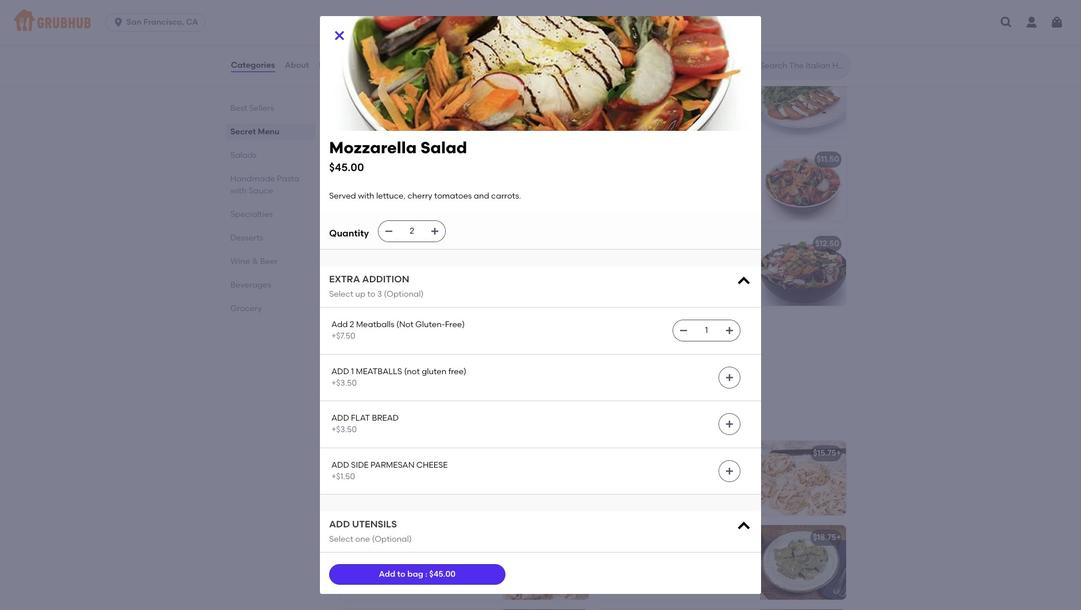 Task type: locate. For each thing, give the bounding box(es) containing it.
handmade left the tagliatelle,
[[630, 468, 674, 477]]

to inside extra addition select up to 3 (optional)
[[368, 289, 376, 299]]

arugola,
[[432, 171, 465, 181]]

select left one
[[329, 535, 354, 545]]

veggie ravioli with sauce image
[[760, 526, 847, 601]]

1 horizontal spatial $17.50
[[817, 70, 840, 80]]

best
[[230, 103, 247, 113]]

imported cured beef, arugola, grana padano, cherry tomatoes.
[[348, 171, 477, 192]]

fresh inside fresh spinach pasta filled with spinach and ricotta cheese. served with your choice of sauce.
[[605, 550, 626, 560]]

fresh, handmade tagliatelle, cooked al dente and served with your choice of sauce.
[[605, 468, 748, 501]]

with inside 'fresh, handmade tagliatelle, cooked al dente and served with your choice of sauce.'
[[684, 479, 701, 489]]

cured
[[433, 87, 456, 96], [386, 171, 409, 181]]

lettuce, up addition
[[395, 256, 424, 265]]

bresaola for served
[[348, 70, 383, 80]]

(optional) down utensils
[[372, 535, 412, 545]]

beef, up "cherry"
[[411, 171, 430, 181]]

1 vertical spatial tomatoes
[[434, 191, 472, 201]]

mozzarella up imported
[[329, 138, 417, 157]]

0 horizontal spatial input item quantity number field
[[400, 221, 425, 242]]

&
[[252, 257, 258, 267]]

1 fresh from the top
[[605, 87, 626, 96]]

meatballs
[[356, 367, 402, 377]]

cooked inside fresh, handmade fettuccine and cooked al dente and served with your choice of sauce.
[[348, 477, 377, 487]]

cured inside served with imported cured beef, lettuce, cherry tomatoes and carrots.
[[433, 87, 456, 96]]

tomatoes. up the meatballs
[[348, 352, 387, 361]]

handmade pasta with sauce up cheese
[[338, 415, 514, 429]]

add to bag : $45.00
[[379, 570, 456, 580]]

1 horizontal spatial salads
[[338, 36, 380, 50]]

gluten
[[422, 367, 447, 377]]

served down fettuccine
[[430, 477, 456, 487]]

handmade down fettuccine with sauce
[[373, 465, 416, 475]]

fresh, inside fresh, handmade pappardelle and cooked al dente and served with your choice of sauce.
[[348, 550, 371, 560]]

tomato
[[655, 239, 685, 249]]

1 horizontal spatial beef,
[[457, 87, 477, 96]]

cured up the 'padano,'
[[386, 171, 409, 181]]

beef, inside served with imported cured beef, lettuce, cherry tomatoes and carrots.
[[457, 87, 477, 96]]

and
[[445, 98, 461, 108], [627, 98, 643, 108], [474, 191, 490, 201], [348, 267, 363, 277], [427, 340, 443, 350], [460, 465, 475, 475], [413, 477, 428, 487], [639, 479, 655, 489], [468, 550, 484, 560], [413, 561, 428, 571], [638, 561, 654, 571]]

2 vertical spatial tomatoes
[[453, 256, 490, 265]]

handmade inside fresh, handmade pappardelle and cooked al dente and served with your choice of sauce.
[[373, 550, 416, 560]]

wine
[[230, 257, 250, 267]]

burrata salad
[[348, 324, 403, 334]]

reviews
[[319, 60, 351, 70]]

select for add
[[329, 535, 354, 545]]

0 horizontal spatial cured
[[386, 171, 409, 181]]

0 horizontal spatial $17.50
[[559, 70, 582, 80]]

add up +$7.50
[[332, 320, 348, 330]]

lettuce, right grana on the top left of the page
[[376, 191, 406, 201]]

1 vertical spatial spinach
[[605, 561, 636, 571]]

categories button
[[230, 45, 276, 86]]

+$3.50
[[332, 379, 357, 388], [332, 426, 357, 435]]

(optional) down addition
[[384, 289, 424, 299]]

with inside served with arugula and cherry tomatoes.
[[377, 340, 393, 350]]

fresh left pasta on the right
[[605, 550, 626, 560]]

add left bag
[[379, 570, 396, 580]]

+$3.50 inside add flat bread +$3.50
[[332, 426, 357, 435]]

of inside fresh, handmade fettuccine and cooked al dente and served with your choice of sauce.
[[395, 489, 403, 498]]

served for burrata
[[348, 340, 375, 350]]

1 horizontal spatial tomatoes.
[[438, 183, 477, 192]]

served with lettuce, cherry tomatoes and carrots. down mozzarella salad
[[348, 256, 490, 277]]

$17.50
[[559, 70, 582, 80], [817, 70, 840, 80]]

served for bresaola
[[348, 87, 375, 96]]

pasta right bread on the left of page
[[409, 415, 444, 429]]

served inside served with imported cured beef, lettuce, cherry tomatoes and carrots.
[[348, 87, 375, 96]]

pasta down menu
[[277, 174, 299, 184]]

al inside fresh, handmade fettuccine and cooked al dente and served with your choice of sauce.
[[379, 477, 386, 487]]

$15.75 + for fresh, handmade fettuccine and cooked al dente and served with your choice of sauce.
[[556, 449, 584, 459]]

free)
[[449, 367, 467, 377]]

1 horizontal spatial add
[[379, 570, 396, 580]]

0 vertical spatial tomatoes
[[406, 98, 443, 108]]

fresh up basil, on the top right of page
[[605, 87, 626, 96]]

1 horizontal spatial $45.00
[[429, 570, 456, 580]]

flat
[[351, 414, 370, 424]]

add side parmesan cheese +$1.50
[[332, 461, 448, 482]]

1 vertical spatial (optional)
[[372, 535, 412, 545]]

mozzarella salad $45.00
[[329, 138, 467, 174]]

0 vertical spatial beef,
[[457, 87, 477, 96]]

cooked down the side
[[348, 477, 377, 487]]

oven baked tomato salad
[[605, 239, 710, 249]]

$45.00 right : on the bottom left of the page
[[429, 570, 456, 580]]

2 select from the top
[[329, 535, 354, 545]]

1 vertical spatial cured
[[386, 171, 409, 181]]

add for add 1 meatballs (not gluten free)
[[332, 367, 349, 377]]

0 vertical spatial fresh
[[605, 87, 626, 96]]

cooked inside fresh, handmade pappardelle and cooked al dente and served with your choice of sauce.
[[348, 561, 377, 571]]

1 +$3.50 from the top
[[332, 379, 357, 388]]

tomatoes inside served with imported cured beef, lettuce, cherry tomatoes and carrots.
[[406, 98, 443, 108]]

+
[[579, 449, 584, 459], [837, 449, 842, 459], [837, 533, 842, 543]]

add inside add 2 meatballs (not gluten-free) +$7.50
[[332, 320, 348, 330]]

0 vertical spatial add
[[332, 320, 348, 330]]

0 vertical spatial $45.00
[[329, 161, 364, 174]]

secret
[[230, 127, 256, 137]]

served inside served with arugula and cherry tomatoes.
[[348, 340, 375, 350]]

0 horizontal spatial to
[[368, 289, 376, 299]]

bag
[[408, 570, 423, 580]]

main navigation navigation
[[0, 0, 1082, 45]]

spinach up ricotta
[[628, 550, 659, 560]]

1 horizontal spatial $15.75 +
[[813, 449, 842, 459]]

menu
[[258, 127, 280, 137]]

1 horizontal spatial to
[[397, 570, 406, 580]]

0 horizontal spatial $15.75 +
[[556, 449, 584, 459]]

and inside 'fresh, handmade tagliatelle, cooked al dente and served with your choice of sauce.'
[[639, 479, 655, 489]]

0 vertical spatial lettuce,
[[348, 98, 377, 108]]

cheese.
[[683, 561, 713, 571]]

1 vertical spatial fresh
[[605, 550, 626, 560]]

salad for burrata salad
[[380, 324, 403, 334]]

and inside served with imported cured beef, lettuce, cherry tomatoes and carrots.
[[445, 98, 461, 108]]

1 horizontal spatial handmade pasta with sauce
[[338, 415, 514, 429]]

mozzarella
[[329, 138, 417, 157], [348, 239, 390, 249]]

oven baked tomato salad image
[[760, 232, 847, 306]]

tomatoes. inside served with arugula and cherry tomatoes.
[[348, 352, 387, 361]]

tomatoes.
[[438, 183, 477, 192], [348, 352, 387, 361]]

tagliatelle,
[[675, 468, 717, 477]]

salad up the imported
[[385, 70, 408, 80]]

mozzarella for mozzarella salad
[[348, 239, 390, 249]]

arugula
[[395, 340, 425, 350]]

+$3.50 down the flat
[[332, 426, 357, 435]]

addition
[[362, 274, 409, 285]]

1 bresaola from the top
[[348, 70, 383, 80]]

salad for mozzarella salad
[[392, 239, 415, 249]]

salads down secret
[[230, 151, 257, 160]]

served inside 'fresh, handmade tagliatelle, cooked al dente and served with your choice of sauce.'
[[657, 479, 682, 489]]

0 vertical spatial tomatoes.
[[438, 183, 477, 192]]

0 horizontal spatial handmade pasta with sauce
[[230, 174, 299, 196]]

fettuccine with sauce
[[348, 449, 435, 459]]

mozzarella down quantity
[[348, 239, 390, 249]]

with
[[377, 87, 393, 96], [230, 186, 247, 196], [358, 191, 374, 201], [377, 256, 393, 265], [377, 340, 393, 350], [447, 415, 473, 429], [392, 449, 408, 459], [458, 477, 474, 487], [684, 479, 701, 489], [398, 533, 415, 543], [706, 550, 722, 560], [458, 561, 474, 571], [605, 573, 621, 583]]

spinach left ricotta
[[605, 561, 636, 571]]

0 horizontal spatial handmade
[[230, 174, 275, 184]]

served down burrata
[[348, 340, 375, 350]]

mozzarella inside mozzarella salad $45.00
[[329, 138, 417, 157]]

secret menu
[[230, 127, 280, 137]]

choice inside 'fresh, handmade tagliatelle, cooked al dente and served with your choice of sauce.'
[[722, 479, 748, 489]]

+$3.50 down 1
[[332, 379, 357, 388]]

0 horizontal spatial salads
[[230, 151, 257, 160]]

2 +$3.50 from the top
[[332, 426, 357, 435]]

lettuce, down bresaola salad
[[348, 98, 377, 108]]

2 $15.75 + from the left
[[813, 449, 842, 459]]

caprese
[[605, 70, 639, 80]]

fresh,
[[348, 465, 371, 475], [605, 468, 628, 477], [348, 550, 371, 560]]

bresaola carpaccio
[[348, 155, 427, 165]]

served with lettuce, cherry tomatoes and carrots. down arugola,
[[329, 191, 521, 201]]

add for add utensils
[[329, 520, 350, 531]]

1 horizontal spatial $15.75
[[813, 449, 837, 459]]

served down the tagliatelle,
[[657, 479, 682, 489]]

0 vertical spatial cured
[[433, 87, 456, 96]]

svg image inside main navigation navigation
[[1000, 16, 1014, 29]]

2 $17.50 from the left
[[817, 70, 840, 80]]

tomatoes. inside imported cured beef, arugola, grana padano, cherry tomatoes.
[[438, 183, 477, 192]]

cooked right the tagliatelle,
[[719, 468, 748, 477]]

and inside fresh mozzarella, sliced tomatoes, basil, and arugula.
[[627, 98, 643, 108]]

2 bresaola from the top
[[348, 155, 383, 165]]

bresaola up imported
[[348, 155, 383, 165]]

padano,
[[375, 183, 407, 192]]

0 horizontal spatial tomatoes.
[[348, 352, 387, 361]]

handmade down pappardelle with sauce
[[373, 550, 416, 560]]

dente inside fresh, handmade pappardelle and cooked al dente and served with your choice of sauce.
[[388, 561, 411, 571]]

cheese
[[417, 461, 448, 471]]

fresh inside fresh mozzarella, sliced tomatoes, basil, and arugula.
[[605, 87, 626, 96]]

1 $15.75 + from the left
[[556, 449, 584, 459]]

served down bresaola salad
[[348, 87, 375, 96]]

add inside add side parmesan cheese +$1.50
[[332, 461, 349, 471]]

beef,
[[457, 87, 477, 96], [411, 171, 430, 181]]

sauce. inside fresh, handmade pappardelle and cooked al dente and served with your choice of sauce.
[[404, 573, 430, 583]]

cured right the imported
[[433, 87, 456, 96]]

sauce
[[249, 186, 273, 196], [476, 415, 514, 429], [410, 449, 435, 459], [417, 533, 442, 543]]

served inside fresh, handmade pappardelle and cooked al dente and served with your choice of sauce.
[[430, 561, 456, 571]]

add inside add flat bread +$3.50
[[332, 414, 349, 424]]

1 vertical spatial beef,
[[411, 171, 430, 181]]

select inside extra addition select up to 3 (optional)
[[329, 289, 354, 299]]

free)
[[445, 320, 465, 330]]

0 vertical spatial to
[[368, 289, 376, 299]]

spinach
[[628, 550, 659, 560], [605, 561, 636, 571]]

1 vertical spatial add
[[379, 570, 396, 580]]

2 fresh from the top
[[605, 550, 626, 560]]

2 $15.75 from the left
[[813, 449, 837, 459]]

tagliatelle with sauce image
[[760, 442, 847, 516]]

about
[[285, 60, 309, 70]]

salad inside mozzarella salad $45.00
[[421, 138, 467, 157]]

served for fresh, handmade pappardelle and cooked al dente and served with your choice of sauce.
[[430, 561, 456, 571]]

add left the flat
[[332, 414, 349, 424]]

add up +$1.50
[[332, 461, 349, 471]]

1 vertical spatial carrots.
[[491, 191, 521, 201]]

handmade pasta with sauce up specialties
[[230, 174, 299, 196]]

cooked
[[719, 468, 748, 477], [348, 477, 377, 487], [348, 561, 377, 571]]

pasta
[[277, 174, 299, 184], [409, 415, 444, 429]]

0 vertical spatial mozzarella
[[329, 138, 417, 157]]

cooked down one
[[348, 561, 377, 571]]

$17.50 for served with imported cured beef, lettuce, cherry tomatoes and carrots.
[[559, 70, 582, 80]]

$45.00 up grana on the top left of the page
[[329, 161, 364, 174]]

salads up the 'reviews'
[[338, 36, 380, 50]]

choice inside fresh, handmade fettuccine and cooked al dente and served with your choice of sauce.
[[367, 489, 393, 498]]

0 vertical spatial +$3.50
[[332, 379, 357, 388]]

fresh, for fresh, handmade tagliatelle, cooked al dente and served with your choice of sauce.
[[605, 468, 628, 477]]

handmade for fettuccine
[[373, 465, 416, 475]]

your inside 'fresh, handmade tagliatelle, cooked al dente and served with your choice of sauce.'
[[703, 479, 720, 489]]

served inside fresh, handmade fettuccine and cooked al dente and served with your choice of sauce.
[[430, 477, 456, 487]]

$15.75 +
[[556, 449, 584, 459], [813, 449, 842, 459]]

and inside served with arugula and cherry tomatoes.
[[427, 340, 443, 350]]

beef, inside imported cured beef, arugola, grana padano, cherry tomatoes.
[[411, 171, 430, 181]]

1 vertical spatial salads
[[230, 151, 257, 160]]

to
[[368, 289, 376, 299], [397, 570, 406, 580]]

al inside fresh, handmade pappardelle and cooked al dente and served with your choice of sauce.
[[379, 561, 386, 571]]

of inside fresh spinach pasta filled with spinach and ricotta cheese. served with your choice of sauce.
[[671, 573, 678, 583]]

handmade up specialties
[[230, 174, 275, 184]]

extra addition select up to 3 (optional)
[[329, 274, 424, 299]]

tomatoes,
[[699, 87, 738, 96]]

beef, right the imported
[[457, 87, 477, 96]]

bresaola down the 'reviews'
[[348, 70, 383, 80]]

1 horizontal spatial cured
[[433, 87, 456, 96]]

side
[[351, 461, 369, 471]]

(optional) inside add utensils select one (optional)
[[372, 535, 412, 545]]

Search The Italian Homemade Company search field
[[759, 60, 847, 71]]

al inside 'fresh, handmade tagliatelle, cooked al dente and served with your choice of sauce.'
[[605, 479, 612, 489]]

served for fresh, handmade fettuccine and cooked al dente and served with your choice of sauce.
[[430, 477, 456, 487]]

$15.75 + for fresh, handmade tagliatelle, cooked al dente and served with your choice of sauce.
[[813, 449, 842, 459]]

svg image
[[1051, 16, 1064, 29], [113, 17, 124, 28], [725, 420, 734, 430], [736, 519, 752, 535]]

0 vertical spatial bresaola
[[348, 70, 383, 80]]

select down extra
[[329, 289, 354, 299]]

$45.00 inside mozzarella salad $45.00
[[329, 161, 364, 174]]

0 horizontal spatial $15.75
[[556, 449, 579, 459]]

mozzarella for mozzarella salad $45.00
[[329, 138, 417, 157]]

add inside add utensils select one (optional)
[[329, 520, 350, 531]]

imported
[[395, 87, 431, 96]]

served
[[430, 477, 456, 487], [657, 479, 682, 489], [430, 561, 456, 571]]

handmade inside fresh, handmade fettuccine and cooked al dente and served with your choice of sauce.
[[373, 465, 416, 475]]

0 vertical spatial salads
[[338, 36, 380, 50]]

0 vertical spatial (optional)
[[384, 289, 424, 299]]

salad for bresaola salad
[[385, 70, 408, 80]]

fettuccine
[[418, 465, 458, 475]]

1 vertical spatial +$3.50
[[332, 426, 357, 435]]

1 $15.75 from the left
[[556, 449, 579, 459]]

cherry
[[409, 183, 436, 192]]

handmade inside 'fresh, handmade tagliatelle, cooked al dente and served with your choice of sauce.'
[[630, 468, 674, 477]]

add for add to bag : $45.00
[[379, 570, 396, 580]]

0 vertical spatial spinach
[[628, 550, 659, 560]]

salad up arugula
[[380, 324, 403, 334]]

0 vertical spatial handmade
[[230, 174, 275, 184]]

choice
[[722, 479, 748, 489], [367, 489, 393, 498], [367, 573, 393, 583], [642, 573, 669, 583]]

salad up addition
[[392, 239, 415, 249]]

served with lettuce, cherry tomatoes and carrots.
[[329, 191, 521, 201], [348, 256, 490, 277]]

cherry
[[379, 98, 404, 108], [408, 191, 433, 201], [426, 256, 451, 265], [445, 340, 469, 350]]

salad right tomato
[[687, 239, 710, 249]]

1 vertical spatial tomatoes.
[[348, 352, 387, 361]]

1 vertical spatial mozzarella
[[348, 239, 390, 249]]

dente for fresh, handmade fettuccine and cooked al dente and served with your choice of sauce.
[[388, 477, 411, 487]]

0 horizontal spatial add
[[332, 320, 348, 330]]

1 vertical spatial handmade
[[338, 415, 406, 429]]

bresaola salad
[[348, 70, 408, 80]]

al
[[379, 477, 386, 487], [605, 479, 612, 489], [379, 561, 386, 571]]

1 horizontal spatial handmade
[[338, 415, 406, 429]]

to left 3
[[368, 289, 376, 299]]

served up extra
[[348, 256, 375, 265]]

to left bag
[[397, 570, 406, 580]]

2 vertical spatial lettuce,
[[395, 256, 424, 265]]

add inside add 1 meatballs (not gluten free) +$3.50
[[332, 367, 349, 377]]

$18.75 +
[[813, 533, 842, 543]]

0 horizontal spatial $45.00
[[329, 161, 364, 174]]

pasta inside handmade pasta with sauce
[[277, 174, 299, 184]]

handmade up fettuccine
[[338, 415, 406, 429]]

fresh, inside fresh, handmade fettuccine and cooked al dente and served with your choice of sauce.
[[348, 465, 371, 475]]

(not
[[404, 367, 420, 377]]

select inside add utensils select one (optional)
[[329, 535, 354, 545]]

served down pappardelle
[[430, 561, 456, 571]]

1 vertical spatial bresaola
[[348, 155, 383, 165]]

cured inside imported cured beef, arugola, grana padano, cherry tomatoes.
[[386, 171, 409, 181]]

svg image
[[1000, 16, 1014, 29], [333, 29, 347, 43], [385, 227, 394, 236], [431, 227, 440, 236], [736, 274, 752, 290], [679, 327, 688, 336], [725, 327, 734, 336], [725, 373, 734, 383], [725, 467, 734, 476]]

choice inside fresh, handmade pappardelle and cooked al dente and served with your choice of sauce.
[[367, 573, 393, 583]]

0 horizontal spatial pasta
[[277, 174, 299, 184]]

1 $17.50 from the left
[[559, 70, 582, 80]]

with inside handmade pasta with sauce
[[230, 186, 247, 196]]

0 vertical spatial pasta
[[277, 174, 299, 184]]

0 horizontal spatial beef,
[[411, 171, 430, 181]]

fresh for fresh mozzarella, sliced tomatoes, basil, and arugula.
[[605, 87, 626, 96]]

dente inside fresh, handmade fettuccine and cooked al dente and served with your choice of sauce.
[[388, 477, 411, 487]]

add left 1
[[332, 367, 349, 377]]

0 vertical spatial select
[[329, 289, 354, 299]]

salad up arugola,
[[421, 138, 467, 157]]

0 vertical spatial carrots.
[[348, 110, 377, 120]]

1 select from the top
[[329, 289, 354, 299]]

1 vertical spatial select
[[329, 535, 354, 545]]

salad for caprese salad
[[641, 70, 664, 80]]

of inside 'fresh, handmade tagliatelle, cooked al dente and served with your choice of sauce.'
[[605, 491, 613, 501]]

meatballs
[[356, 320, 395, 330]]

(not
[[397, 320, 414, 330]]

fresh, inside 'fresh, handmade tagliatelle, cooked al dente and served with your choice of sauce.'
[[605, 468, 628, 477]]

$15.75 for fresh, handmade fettuccine and cooked al dente and served with your choice of sauce.
[[556, 449, 579, 459]]

tomatoes. down arugola,
[[438, 183, 477, 192]]

1 vertical spatial input item quantity number field
[[694, 321, 720, 342]]

pappardelle with sauce image
[[503, 526, 589, 601]]

dente
[[388, 477, 411, 487], [614, 479, 637, 489], [388, 561, 411, 571]]

Input item quantity number field
[[400, 221, 425, 242], [694, 321, 720, 342]]

salad up mozzarella,
[[641, 70, 664, 80]]

your inside fresh spinach pasta filled with spinach and ricotta cheese. served with your choice of sauce.
[[623, 573, 640, 583]]

served
[[348, 87, 375, 96], [329, 191, 356, 201], [348, 256, 375, 265], [348, 340, 375, 350], [715, 561, 742, 571]]

handmade
[[373, 465, 416, 475], [630, 468, 674, 477], [373, 550, 416, 560]]

add up pappardelle
[[329, 520, 350, 531]]

1 horizontal spatial pasta
[[409, 415, 444, 429]]

mozzarella salad
[[348, 239, 415, 249]]

served right cheese.
[[715, 561, 742, 571]]

gluten-
[[416, 320, 445, 330]]

0 vertical spatial handmade pasta with sauce
[[230, 174, 299, 196]]

(optional) inside extra addition select up to 3 (optional)
[[384, 289, 424, 299]]

1 vertical spatial handmade pasta with sauce
[[338, 415, 514, 429]]

fresh
[[605, 87, 626, 96], [605, 550, 626, 560]]



Task type: describe. For each thing, give the bounding box(es) containing it.
+ for fresh, handmade tagliatelle, cooked al dente and served with your choice of sauce.
[[837, 449, 842, 459]]

served with arugula and cherry tomatoes.
[[348, 340, 469, 361]]

fresh spinach pasta filled with spinach and ricotta cheese. served with your choice of sauce.
[[605, 550, 742, 583]]

+$3.50 inside add 1 meatballs (not gluten free) +$3.50
[[332, 379, 357, 388]]

san francisco, ca button
[[105, 13, 210, 32]]

add for add 2 meatballs (not gluten-free) +$7.50
[[332, 320, 348, 330]]

$18.75
[[813, 533, 837, 543]]

up
[[355, 289, 366, 299]]

beer
[[260, 257, 278, 267]]

$11.50
[[817, 155, 840, 165]]

fettuccine
[[348, 449, 390, 459]]

fettuccine alla puttanesca image
[[760, 0, 847, 12]]

cherry inside served with imported cured beef, lettuce, cherry tomatoes and carrots.
[[379, 98, 404, 108]]

bresaola for imported
[[348, 155, 383, 165]]

ca
[[186, 17, 198, 27]]

sauce. inside 'fresh, handmade tagliatelle, cooked al dente and served with your choice of sauce.'
[[615, 491, 640, 501]]

sliced
[[674, 87, 697, 96]]

handmade for pappardelle
[[373, 550, 416, 560]]

salad for mozzarella salad $45.00
[[421, 138, 467, 157]]

cooked for fresh, handmade pappardelle and cooked al dente and served with your choice of sauce.
[[348, 561, 377, 571]]

dente for fresh, handmade pappardelle and cooked al dente and served with your choice of sauce.
[[388, 561, 411, 571]]

handmade for tagliatelle,
[[630, 468, 674, 477]]

bread
[[372, 414, 399, 424]]

2
[[350, 320, 354, 330]]

add for add flat bread
[[332, 414, 349, 424]]

select for extra
[[329, 289, 354, 299]]

+$7.50
[[332, 332, 355, 342]]

$15.75 for fresh, handmade tagliatelle, cooked al dente and served with your choice of sauce.
[[813, 449, 837, 459]]

of inside fresh, handmade pappardelle and cooked al dente and served with your choice of sauce.
[[395, 573, 403, 583]]

served with imported cured beef, lettuce, cherry tomatoes and carrots.
[[348, 87, 477, 120]]

served down imported
[[329, 191, 356, 201]]

grocery
[[230, 304, 262, 314]]

sauce. inside fresh spinach pasta filled with spinach and ricotta cheese. served with your choice of sauce.
[[680, 573, 706, 583]]

fresh, handmade fettuccine and cooked al dente and served with your choice of sauce.
[[348, 465, 475, 498]]

$17.50 for fresh mozzarella, sliced tomatoes, basil, and arugula.
[[817, 70, 840, 80]]

grana
[[348, 183, 373, 192]]

and inside fresh spinach pasta filled with spinach and ricotta cheese. served with your choice of sauce.
[[638, 561, 654, 571]]

san
[[126, 17, 142, 27]]

carrots. inside served with imported cured beef, lettuce, cherry tomatoes and carrots.
[[348, 110, 377, 120]]

caprese salad
[[605, 70, 664, 80]]

lettuce, inside served with imported cured beef, lettuce, cherry tomatoes and carrots.
[[348, 98, 377, 108]]

with inside fresh, handmade fettuccine and cooked al dente and served with your choice of sauce.
[[458, 477, 474, 487]]

one
[[355, 535, 370, 545]]

2 vertical spatial carrots.
[[365, 267, 395, 277]]

bresaola salad image
[[503, 63, 589, 138]]

served inside fresh spinach pasta filled with spinach and ricotta cheese. served with your choice of sauce.
[[715, 561, 742, 571]]

al for fresh, handmade pappardelle and cooked al dente and served with your choice of sauce.
[[379, 561, 386, 571]]

dente inside 'fresh, handmade tagliatelle, cooked al dente and served with your choice of sauce.'
[[614, 479, 637, 489]]

pasta
[[661, 550, 683, 560]]

fettuccine with sauce image
[[503, 442, 589, 516]]

garden salad image
[[760, 147, 847, 222]]

al for fresh, handmade fettuccine and cooked al dente and served with your choice of sauce.
[[379, 477, 386, 487]]

add for add side parmesan cheese
[[332, 461, 349, 471]]

mozzarella,
[[628, 87, 672, 96]]

fresh, for fresh, handmade fettuccine and cooked al dente and served with your choice of sauce.
[[348, 465, 371, 475]]

basil,
[[605, 98, 625, 108]]

specialties
[[230, 210, 273, 220]]

pappardelle
[[348, 533, 396, 543]]

served for mozzarella
[[348, 256, 375, 265]]

fettuccine cacio e pepe image
[[503, 0, 589, 12]]

add flat bread +$3.50
[[332, 414, 399, 435]]

fresh, handmade pappardelle and cooked al dente and served with your choice of sauce.
[[348, 550, 484, 583]]

ricotta
[[655, 561, 682, 571]]

$11.50 button
[[598, 147, 847, 222]]

1 horizontal spatial input item quantity number field
[[694, 321, 720, 342]]

mozzarella salad image
[[503, 232, 589, 306]]

add 1 meatballs (not gluten free) +$3.50
[[332, 367, 467, 388]]

sauce. inside fresh, handmade fettuccine and cooked al dente and served with your choice of sauce.
[[404, 489, 430, 498]]

handmade inside handmade pasta with sauce
[[230, 174, 275, 184]]

utensils
[[352, 520, 397, 531]]

your inside fresh, handmade fettuccine and cooked al dente and served with your choice of sauce.
[[348, 489, 365, 498]]

bresaola carpaccio image
[[503, 147, 589, 222]]

+ for fresh, handmade fettuccine and cooked al dente and served with your choice of sauce.
[[579, 449, 584, 459]]

:
[[425, 570, 428, 580]]

with inside served with imported cured beef, lettuce, cherry tomatoes and carrots.
[[377, 87, 393, 96]]

francisco,
[[144, 17, 184, 27]]

with inside fresh, handmade pappardelle and cooked al dente and served with your choice of sauce.
[[458, 561, 474, 571]]

extra
[[329, 274, 360, 285]]

reviews button
[[318, 45, 352, 86]]

svg image inside san francisco, ca button
[[113, 17, 124, 28]]

fresh, for fresh, handmade pappardelle and cooked al dente and served with your choice of sauce.
[[348, 550, 371, 560]]

beverages
[[230, 280, 271, 290]]

$15.00
[[558, 239, 582, 249]]

filled
[[685, 550, 704, 560]]

carpaccio
[[385, 155, 427, 165]]

arugula.
[[645, 98, 677, 108]]

san francisco, ca
[[126, 17, 198, 27]]

1 vertical spatial pasta
[[409, 415, 444, 429]]

0 vertical spatial served with lettuce, cherry tomatoes and carrots.
[[329, 191, 521, 201]]

1
[[351, 367, 354, 377]]

1 vertical spatial to
[[397, 570, 406, 580]]

pappardelle with sauce
[[348, 533, 442, 543]]

1 vertical spatial served with lettuce, cherry tomatoes and carrots.
[[348, 256, 490, 277]]

your inside fresh, handmade pappardelle and cooked al dente and served with your choice of sauce.
[[348, 573, 365, 583]]

cooked inside 'fresh, handmade tagliatelle, cooked al dente and served with your choice of sauce.'
[[719, 468, 748, 477]]

oven
[[605, 239, 626, 249]]

burrata salad image
[[503, 316, 589, 391]]

add utensils select one (optional)
[[329, 520, 412, 545]]

parmesan
[[371, 461, 415, 471]]

cherry inside served with arugula and cherry tomatoes.
[[445, 340, 469, 350]]

quantity
[[329, 228, 369, 239]]

cooked for fresh, handmade fettuccine and cooked al dente and served with your choice of sauce.
[[348, 477, 377, 487]]

0 vertical spatial input item quantity number field
[[400, 221, 425, 242]]

baked
[[628, 239, 653, 249]]

choice inside fresh spinach pasta filled with spinach and ricotta cheese. served with your choice of sauce.
[[642, 573, 669, 583]]

sellers
[[249, 103, 274, 113]]

about button
[[284, 45, 310, 86]]

1 vertical spatial $45.00
[[429, 570, 456, 580]]

add 2 meatballs (not gluten-free) +$7.50
[[332, 320, 465, 342]]

pappardelle
[[418, 550, 466, 560]]

3
[[377, 289, 382, 299]]

fresh mozzarella, sliced tomatoes, basil, and arugula.
[[605, 87, 738, 108]]

caprese salad image
[[760, 63, 847, 138]]

$12.50
[[816, 239, 840, 249]]

fresh for fresh spinach pasta filled with spinach and ricotta cheese. served with your choice of sauce.
[[605, 550, 626, 560]]

1 vertical spatial lettuce,
[[376, 191, 406, 201]]

imported
[[348, 171, 384, 181]]

best sellers
[[230, 103, 274, 113]]

categories
[[231, 60, 275, 70]]

search icon image
[[742, 59, 756, 72]]

wine & beer
[[230, 257, 278, 267]]



Task type: vqa. For each thing, say whether or not it's contained in the screenshot.
"+$3.50"
yes



